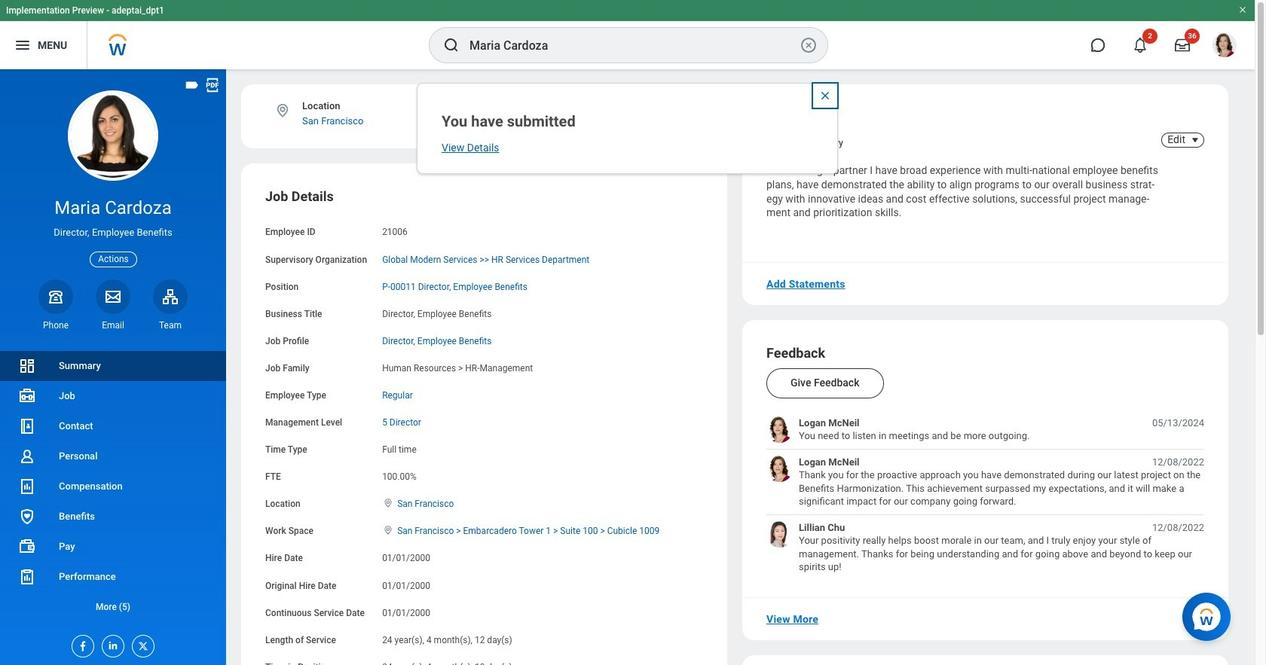 Task type: locate. For each thing, give the bounding box(es) containing it.
employee's photo (logan mcneil) image
[[767, 417, 793, 443], [767, 456, 793, 483]]

1 vertical spatial employee's photo (logan mcneil) image
[[767, 456, 793, 483]]

benefits image
[[18, 508, 36, 526]]

group
[[265, 188, 703, 666]]

team maria cardoza element
[[153, 320, 188, 332]]

tag image
[[184, 77, 201, 93]]

notifications large image
[[1133, 38, 1148, 53]]

view printable version (pdf) image
[[204, 77, 221, 93]]

list
[[0, 351, 226, 623], [767, 417, 1205, 574]]

justify image
[[14, 36, 32, 54]]

profile logan mcneil image
[[1213, 33, 1237, 60]]

contact image
[[18, 418, 36, 436]]

navigation pane region
[[0, 69, 226, 666]]

performance image
[[18, 568, 36, 586]]

email maria cardoza element
[[96, 320, 130, 332]]

dialog
[[417, 83, 838, 174]]

location image
[[274, 103, 291, 119], [382, 499, 394, 509], [382, 526, 394, 536]]

compensation image
[[18, 478, 36, 496]]

summary image
[[18, 357, 36, 375]]

0 vertical spatial employee's photo (logan mcneil) image
[[767, 417, 793, 443]]

2 employee's photo (logan mcneil) image from the top
[[767, 456, 793, 483]]

banner
[[0, 0, 1255, 69]]

close image
[[819, 90, 832, 102]]

full time element
[[382, 442, 417, 455]]

mail image
[[104, 288, 122, 306]]



Task type: vqa. For each thing, say whether or not it's contained in the screenshot.
Close Environment Banner icon
yes



Task type: describe. For each thing, give the bounding box(es) containing it.
1 vertical spatial location image
[[382, 499, 394, 509]]

linkedin image
[[103, 636, 119, 652]]

Search Workday  search field
[[470, 29, 797, 62]]

1 horizontal spatial list
[[767, 417, 1205, 574]]

x image
[[133, 636, 149, 653]]

0 horizontal spatial list
[[0, 351, 226, 623]]

personal image
[[18, 448, 36, 466]]

phone maria cardoza element
[[38, 320, 73, 332]]

inbox large image
[[1175, 38, 1190, 53]]

employee's photo (lillian chu) image
[[767, 521, 793, 548]]

x circle image
[[800, 36, 818, 54]]

search image
[[443, 36, 461, 54]]

facebook image
[[72, 636, 89, 653]]

2 vertical spatial location image
[[382, 526, 394, 536]]

job image
[[18, 387, 36, 406]]

caret down image
[[1187, 134, 1205, 146]]

phone image
[[45, 288, 66, 306]]

close environment banner image
[[1239, 5, 1248, 14]]

1 employee's photo (logan mcneil) image from the top
[[767, 417, 793, 443]]

pay image
[[18, 538, 36, 556]]

view team image
[[161, 288, 179, 306]]

personal summary element
[[767, 135, 844, 149]]

0 vertical spatial location image
[[274, 103, 291, 119]]



